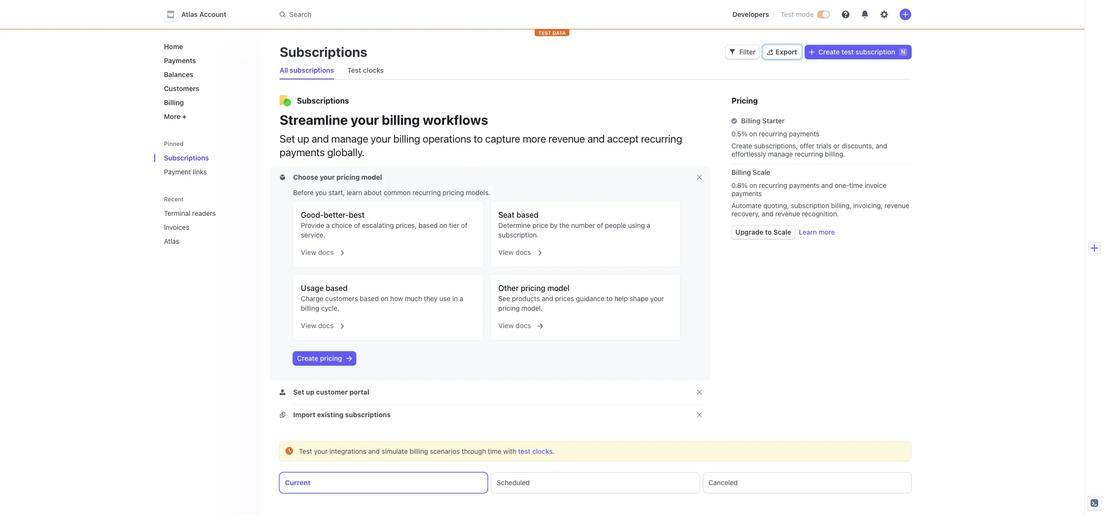 Task type: vqa. For each thing, say whether or not it's contained in the screenshot.
simulation inside "button"
no



Task type: describe. For each thing, give the bounding box(es) containing it.
atlas account button
[[164, 8, 236, 21]]

subscriptions link
[[160, 150, 253, 166]]

and up upgrade to scale
[[762, 210, 773, 218]]

import existing subscriptions
[[293, 411, 391, 419]]

based inside seat based determine price by the number of people using a subscription.
[[517, 211, 538, 219]]

recent element
[[154, 205, 260, 249]]

on inside 0.5% on recurring payments create subscriptions, offer trials or discounts, and effortlessly manage recurring billing.
[[749, 130, 757, 138]]

on inside 'usage based charge customers based on how much they use in a billing cycle.'
[[381, 295, 388, 303]]

people
[[605, 221, 626, 230]]

use
[[439, 295, 451, 303]]

quoting,
[[763, 202, 789, 210]]

products
[[512, 295, 540, 303]]

terminal
[[164, 209, 190, 217]]

scheduled button
[[491, 473, 699, 493]]

clocks inside test clocks link
[[363, 66, 384, 74]]

test data
[[538, 30, 566, 36]]

pricing up products
[[521, 284, 545, 293]]

+
[[182, 112, 187, 121]]

test clocks
[[347, 66, 384, 74]]

usage based charge customers based on how much they use in a billing cycle.
[[301, 284, 463, 312]]

your for billing
[[351, 112, 379, 128]]

much
[[405, 295, 422, 303]]

scheduled
[[497, 479, 530, 487]]

readers
[[192, 209, 216, 217]]

search
[[289, 10, 312, 18]]

import existing subscriptions button
[[280, 410, 393, 420]]

0 vertical spatial subscriptions
[[280, 44, 367, 60]]

payments link
[[160, 53, 253, 68]]

Search search field
[[274, 6, 546, 23]]

learn
[[799, 228, 817, 236]]

recurring inside streamline your billing workflows set up and manage your billing operations to capture more revenue and accept recurring payments globally.
[[641, 133, 682, 145]]

recurring inside billing scale 0.8% on recurring payments and one-time invoice payments automate quoting, subscription billing, invoicing, revenue recovery, and revenue recognition.
[[759, 181, 787, 189]]

you
[[315, 189, 327, 197]]

subscriptions,
[[754, 142, 798, 150]]

best
[[349, 211, 365, 219]]

data
[[553, 30, 566, 36]]

2 vertical spatial test
[[299, 447, 312, 456]]

scale inside billing scale 0.8% on recurring payments and one-time invoice payments automate quoting, subscription billing, invoicing, revenue recovery, and revenue recognition.
[[753, 168, 770, 176]]

effortlessly
[[732, 150, 766, 158]]

more inside streamline your billing workflows set up and manage your billing operations to capture more revenue and accept recurring payments globally.
[[523, 133, 546, 145]]

streamline
[[280, 112, 348, 128]]

start,
[[329, 189, 345, 197]]

to inside upgrade to scale button
[[765, 228, 772, 236]]

atlas link
[[160, 233, 239, 249]]

customers link
[[160, 81, 253, 96]]

and left one-
[[821, 181, 833, 189]]

test clocks link
[[344, 64, 388, 77]]

in
[[452, 295, 458, 303]]

subscription inside billing scale 0.8% on recurring payments and one-time invoice payments automate quoting, subscription billing, invoicing, revenue recovery, and revenue recognition.
[[791, 202, 829, 210]]

based inside the 'good-better-best provide a choice of escalating prices, based on tier of service.'
[[419, 221, 438, 230]]

view docs button for good-
[[295, 242, 346, 259]]

pinned navigation links element
[[160, 140, 253, 180]]

1 horizontal spatial revenue
[[775, 210, 800, 218]]

import
[[293, 411, 316, 419]]

billing for billing
[[164, 98, 184, 107]]

recurring left billing.
[[795, 150, 823, 158]]

number
[[571, 221, 595, 230]]

portal
[[349, 388, 369, 396]]

scenarios
[[430, 447, 460, 456]]

subscriptions inside tab list
[[290, 66, 334, 74]]

recognition.
[[802, 210, 839, 218]]

payments inside 0.5% on recurring payments create subscriptions, offer trials or discounts, and effortlessly manage recurring billing.
[[789, 130, 819, 138]]

0 vertical spatial subscription
[[856, 48, 895, 56]]

pricing down see
[[498, 304, 520, 312]]

export
[[776, 48, 797, 56]]

core navigation links element
[[160, 39, 253, 124]]

recent navigation links element
[[154, 195, 260, 249]]

pricing
[[732, 96, 758, 105]]

Search text field
[[274, 6, 546, 23]]

1 of from the left
[[354, 221, 360, 230]]

0.5%
[[732, 130, 747, 138]]

to inside streamline your billing workflows set up and manage your billing operations to capture more revenue and accept recurring payments globally.
[[474, 133, 483, 145]]

billing.
[[825, 150, 845, 158]]

guidance
[[576, 295, 605, 303]]

docs for best
[[318, 248, 334, 257]]

or
[[833, 142, 840, 150]]

to inside other pricing model see products and prices guidance to help shape your pricing model.
[[606, 295, 613, 303]]

based up customers
[[326, 284, 348, 293]]

home
[[164, 42, 183, 51]]

recent
[[164, 196, 184, 203]]

subscriptions inside pinned 'element'
[[164, 154, 209, 162]]

before
[[293, 189, 314, 197]]

provide
[[301, 221, 324, 230]]

models.
[[466, 189, 490, 197]]

trials
[[816, 142, 832, 150]]

n
[[901, 48, 905, 55]]

.
[[553, 447, 555, 456]]

payment links link
[[160, 164, 253, 180]]

a inside 'usage based charge customers based on how much they use in a billing cycle.'
[[460, 295, 463, 303]]

2 horizontal spatial revenue
[[885, 202, 909, 210]]

usage
[[301, 284, 324, 293]]

svg image for choose your pricing model
[[280, 175, 285, 180]]

all subscriptions link
[[276, 64, 338, 77]]

billing for billing scale 0.8% on recurring payments and one-time invoice payments automate quoting, subscription billing, invoicing, revenue recovery, and revenue recognition.
[[732, 168, 751, 176]]

existing
[[317, 411, 343, 419]]

about
[[364, 189, 382, 197]]

the
[[559, 221, 569, 230]]

discounts,
[[842, 142, 874, 150]]

good-better-best provide a choice of escalating prices, based on tier of service.
[[301, 211, 467, 239]]

and left accept
[[588, 133, 605, 145]]

a inside seat based determine price by the number of people using a subscription.
[[647, 221, 650, 230]]

current button
[[280, 473, 488, 493]]

operations
[[423, 133, 471, 145]]

0.8%
[[732, 181, 748, 189]]

developers
[[733, 10, 769, 18]]

create for create pricing
[[297, 354, 318, 363]]

recovery,
[[732, 210, 760, 218]]

payments
[[164, 56, 196, 65]]

choose your pricing model button
[[280, 173, 384, 182]]

prices
[[555, 295, 574, 303]]

model inside dropdown button
[[361, 173, 382, 181]]

common
[[384, 189, 411, 197]]

svg image for create pricing
[[346, 356, 352, 362]]

cycle.
[[321, 304, 339, 312]]

up inside streamline your billing workflows set up and manage your billing operations to capture more revenue and accept recurring payments globally.
[[297, 133, 309, 145]]

upgrade to scale button
[[732, 226, 795, 239]]

pricing inside dropdown button
[[337, 173, 360, 181]]

help
[[614, 295, 628, 303]]

pinned
[[164, 140, 184, 148]]

create pricing link
[[293, 352, 356, 365]]

set inside dropdown button
[[293, 388, 304, 396]]

shape
[[630, 295, 649, 303]]

invoices
[[164, 223, 189, 231]]

offer
[[800, 142, 815, 150]]

view for other pricing model
[[498, 322, 514, 330]]

learn
[[347, 189, 362, 197]]

more +
[[164, 112, 187, 121]]

filter button
[[726, 45, 759, 59]]

developers link
[[729, 7, 773, 22]]



Task type: locate. For each thing, give the bounding box(es) containing it.
atlas
[[181, 10, 198, 18], [164, 237, 179, 245]]

1 horizontal spatial atlas
[[181, 10, 198, 18]]

scale down effortlessly
[[753, 168, 770, 176]]

view docs button down model.
[[493, 315, 543, 333]]

subscription.
[[498, 231, 539, 239]]

0 vertical spatial subscriptions
[[290, 66, 334, 74]]

payments up offer
[[789, 130, 819, 138]]

1 horizontal spatial test
[[347, 66, 361, 74]]

0 horizontal spatial test
[[518, 447, 531, 456]]

time left with
[[488, 447, 501, 456]]

subscriptions up streamline
[[297, 96, 349, 105]]

1 vertical spatial up
[[306, 388, 314, 396]]

docs for model
[[516, 322, 531, 330]]

view docs down "service."
[[301, 248, 334, 257]]

upgrade
[[735, 228, 763, 236]]

view docs button
[[295, 242, 346, 259], [493, 242, 543, 259], [295, 315, 346, 333], [493, 315, 543, 333]]

view docs
[[301, 248, 334, 257], [498, 248, 531, 257], [301, 322, 334, 330], [498, 322, 531, 330]]

1 vertical spatial manage
[[768, 150, 793, 158]]

svg image
[[730, 49, 736, 55], [809, 49, 815, 55], [280, 390, 285, 395]]

test right all subscriptions
[[347, 66, 361, 74]]

payments up automate
[[732, 189, 762, 198]]

a inside the 'good-better-best provide a choice of escalating prices, based on tier of service.'
[[326, 221, 330, 230]]

view down "service."
[[301, 248, 316, 257]]

better-
[[324, 211, 349, 219]]

0 vertical spatial up
[[297, 133, 309, 145]]

terminal readers link
[[160, 205, 239, 221]]

billing inside billing scale 0.8% on recurring payments and one-time invoice payments automate quoting, subscription billing, invoicing, revenue recovery, and revenue recognition.
[[732, 168, 751, 176]]

create inside 0.5% on recurring payments create subscriptions, offer trials or discounts, and effortlessly manage recurring billing.
[[732, 142, 752, 150]]

set down streamline
[[280, 133, 295, 145]]

canceled button
[[703, 473, 911, 493]]

up down streamline
[[297, 133, 309, 145]]

atlas down invoices
[[164, 237, 179, 245]]

up
[[297, 133, 309, 145], [306, 388, 314, 396]]

pricing inside "link"
[[320, 354, 342, 363]]

1 horizontal spatial svg image
[[730, 49, 736, 55]]

subscription up "learn"
[[791, 202, 829, 210]]

accept
[[607, 133, 639, 145]]

0 horizontal spatial subscription
[[791, 202, 829, 210]]

model up about at left
[[361, 173, 382, 181]]

1 vertical spatial tab list
[[280, 473, 911, 493]]

and left simulate
[[368, 447, 380, 456]]

docs for determine
[[516, 248, 531, 257]]

capture
[[485, 133, 520, 145]]

export button
[[763, 45, 801, 59]]

service.
[[301, 231, 325, 239]]

0 horizontal spatial create
[[297, 354, 318, 363]]

2 vertical spatial billing
[[732, 168, 751, 176]]

customers
[[164, 84, 199, 93]]

terminal readers
[[164, 209, 216, 217]]

1 vertical spatial subscriptions
[[297, 96, 349, 105]]

tab list containing current
[[280, 473, 911, 493]]

1 horizontal spatial of
[[461, 221, 467, 230]]

1 horizontal spatial to
[[606, 295, 613, 303]]

by
[[550, 221, 558, 230]]

simulate
[[382, 447, 408, 456]]

1 horizontal spatial scale
[[774, 228, 791, 236]]

view for usage based
[[301, 322, 316, 330]]

test
[[842, 48, 854, 56], [518, 447, 531, 456]]

view down charge
[[301, 322, 316, 330]]

on right '0.8%'
[[749, 181, 757, 189]]

time for through
[[488, 447, 501, 456]]

settings image
[[880, 11, 888, 18]]

1 vertical spatial time
[[488, 447, 501, 456]]

choice
[[332, 221, 352, 230]]

1 vertical spatial billing
[[741, 117, 761, 125]]

0 horizontal spatial scale
[[753, 168, 770, 176]]

subscriptions inside dropdown button
[[345, 411, 391, 419]]

your inside dropdown button
[[320, 173, 335, 181]]

create for create test subscription
[[818, 48, 840, 56]]

1 horizontal spatial model
[[547, 284, 570, 293]]

0 vertical spatial test
[[842, 48, 854, 56]]

svg image for import existing subscriptions
[[280, 412, 285, 418]]

billing up more +
[[164, 98, 184, 107]]

of
[[354, 221, 360, 230], [461, 221, 467, 230], [597, 221, 603, 230]]

svg image for filter
[[730, 49, 736, 55]]

0 horizontal spatial manage
[[331, 133, 368, 145]]

create up set up customer portal dropdown button
[[297, 354, 318, 363]]

view docs button for other
[[493, 315, 543, 333]]

balances link
[[160, 67, 253, 82]]

0 vertical spatial test
[[781, 10, 794, 18]]

2 vertical spatial svg image
[[280, 412, 285, 418]]

pricing up learn
[[337, 173, 360, 181]]

subscriptions up payment links
[[164, 154, 209, 162]]

view docs for seat
[[498, 248, 531, 257]]

more
[[523, 133, 546, 145], [819, 228, 835, 236]]

1 vertical spatial subscriptions
[[345, 411, 391, 419]]

time left invoice on the top right of the page
[[849, 181, 863, 189]]

1 horizontal spatial a
[[460, 295, 463, 303]]

recurring right common on the top left
[[413, 189, 441, 197]]

0 vertical spatial model
[[361, 173, 382, 181]]

good-
[[301, 211, 324, 219]]

test for test clocks
[[347, 66, 361, 74]]

to right upgrade
[[765, 228, 772, 236]]

on left the tier
[[439, 221, 447, 230]]

view for good-better-best
[[301, 248, 316, 257]]

0 vertical spatial time
[[849, 181, 863, 189]]

0 horizontal spatial atlas
[[164, 237, 179, 245]]

view docs down model.
[[498, 322, 531, 330]]

subscriptions up all subscriptions
[[280, 44, 367, 60]]

atlas for atlas
[[164, 237, 179, 245]]

manage inside 0.5% on recurring payments create subscriptions, offer trials or discounts, and effortlessly manage recurring billing.
[[768, 150, 793, 158]]

docs down cycle.
[[318, 322, 334, 330]]

0 horizontal spatial to
[[474, 133, 483, 145]]

with
[[503, 447, 516, 456]]

subscriptions down portal
[[345, 411, 391, 419]]

docs for charge
[[318, 322, 334, 330]]

payments up the recognition.
[[789, 181, 820, 189]]

1 vertical spatial scale
[[774, 228, 791, 236]]

invoice
[[865, 181, 887, 189]]

on inside billing scale 0.8% on recurring payments and one-time invoice payments automate quoting, subscription billing, invoicing, revenue recovery, and revenue recognition.
[[749, 181, 757, 189]]

0 horizontal spatial a
[[326, 221, 330, 230]]

svg image for set up customer portal
[[280, 390, 285, 395]]

svg image inside set up customer portal dropdown button
[[280, 390, 285, 395]]

globally.
[[327, 146, 365, 159]]

1 vertical spatial set
[[293, 388, 304, 396]]

your
[[351, 112, 379, 128], [371, 133, 391, 145], [320, 173, 335, 181], [650, 295, 664, 303], [314, 447, 328, 456]]

mode
[[796, 10, 814, 18]]

0 vertical spatial billing
[[164, 98, 184, 107]]

0 horizontal spatial test
[[299, 447, 312, 456]]

home link
[[160, 39, 253, 54]]

a down better-
[[326, 221, 330, 230]]

1 vertical spatial svg image
[[346, 356, 352, 362]]

how
[[390, 295, 403, 303]]

manage inside streamline your billing workflows set up and manage your billing operations to capture more revenue and accept recurring payments globally.
[[331, 133, 368, 145]]

manage left offer
[[768, 150, 793, 158]]

create inside "link"
[[297, 354, 318, 363]]

1 horizontal spatial time
[[849, 181, 863, 189]]

1 horizontal spatial subscription
[[856, 48, 895, 56]]

a right in
[[460, 295, 463, 303]]

tier
[[449, 221, 459, 230]]

prices,
[[396, 221, 417, 230]]

0 vertical spatial atlas
[[181, 10, 198, 18]]

to
[[474, 133, 483, 145], [765, 228, 772, 236], [606, 295, 613, 303]]

up inside dropdown button
[[306, 388, 314, 396]]

and inside 0.5% on recurring payments create subscriptions, offer trials or discounts, and effortlessly manage recurring billing.
[[876, 142, 887, 150]]

streamline your billing workflows set up and manage your billing operations to capture more revenue and accept recurring payments globally.
[[280, 112, 682, 159]]

links
[[193, 168, 207, 176]]

atlas inside "link"
[[164, 237, 179, 245]]

2 horizontal spatial a
[[647, 221, 650, 230]]

0 vertical spatial clocks
[[363, 66, 384, 74]]

see
[[498, 295, 510, 303]]

and inside other pricing model see products and prices guidance to help shape your pricing model.
[[542, 295, 553, 303]]

starter
[[762, 117, 785, 125]]

0 vertical spatial scale
[[753, 168, 770, 176]]

canceled
[[709, 479, 738, 487]]

using
[[628, 221, 645, 230]]

model inside other pricing model see products and prices guidance to help shape your pricing model.
[[547, 284, 570, 293]]

atlas for atlas account
[[181, 10, 198, 18]]

tab list
[[276, 62, 911, 80], [280, 473, 911, 493]]

more right 'capture'
[[523, 133, 546, 145]]

view docs button for usage
[[295, 315, 346, 333]]

1 horizontal spatial clocks
[[532, 447, 553, 456]]

svg image left "import" at left
[[280, 412, 285, 418]]

based up 'price'
[[517, 211, 538, 219]]

subscription
[[856, 48, 895, 56], [791, 202, 829, 210]]

view docs for usage
[[301, 322, 334, 330]]

set up "import" at left
[[293, 388, 304, 396]]

test up current
[[299, 447, 312, 456]]

set up customer portal
[[293, 388, 369, 396]]

1 vertical spatial to
[[765, 228, 772, 236]]

billing
[[164, 98, 184, 107], [741, 117, 761, 125], [732, 168, 751, 176]]

0 vertical spatial tab list
[[276, 62, 911, 80]]

docs
[[318, 248, 334, 257], [516, 248, 531, 257], [318, 322, 334, 330], [516, 322, 531, 330]]

view docs for good-
[[301, 248, 334, 257]]

your for pricing
[[320, 173, 335, 181]]

determine
[[498, 221, 531, 230]]

on left how
[[381, 295, 388, 303]]

filter
[[739, 48, 756, 56]]

1 horizontal spatial create
[[732, 142, 752, 150]]

scale
[[753, 168, 770, 176], [774, 228, 791, 236]]

and down streamline
[[312, 133, 329, 145]]

recurring right accept
[[641, 133, 682, 145]]

1 vertical spatial test
[[347, 66, 361, 74]]

up left 'customer'
[[306, 388, 314, 396]]

set inside streamline your billing workflows set up and manage your billing operations to capture more revenue and accept recurring payments globally.
[[280, 133, 295, 145]]

of left people
[[597, 221, 603, 230]]

on inside the 'good-better-best provide a choice of escalating prices, based on tier of service.'
[[439, 221, 447, 230]]

view docs down cycle.
[[301, 322, 334, 330]]

view down subscription.
[[498, 248, 514, 257]]

test
[[781, 10, 794, 18], [347, 66, 361, 74], [299, 447, 312, 456]]

time inside billing scale 0.8% on recurring payments and one-time invoice payments automate quoting, subscription billing, invoicing, revenue recovery, and revenue recognition.
[[849, 181, 863, 189]]

0 vertical spatial to
[[474, 133, 483, 145]]

view docs down subscription.
[[498, 248, 531, 257]]

0 horizontal spatial model
[[361, 173, 382, 181]]

scale left "learn"
[[774, 228, 791, 236]]

0 horizontal spatial svg image
[[280, 390, 285, 395]]

billing inside core navigation links element
[[164, 98, 184, 107]]

create pricing
[[297, 354, 342, 363]]

pricing up set up customer portal
[[320, 354, 342, 363]]

of inside seat based determine price by the number of people using a subscription.
[[597, 221, 603, 230]]

2 vertical spatial subscriptions
[[164, 154, 209, 162]]

pricing left models.
[[443, 189, 464, 197]]

escalating
[[362, 221, 394, 230]]

2 horizontal spatial to
[[765, 228, 772, 236]]

docs down subscription.
[[516, 248, 531, 257]]

subscription left n
[[856, 48, 895, 56]]

view for seat based
[[498, 248, 514, 257]]

0.5% on recurring payments create subscriptions, offer trials or discounts, and effortlessly manage recurring billing.
[[732, 130, 887, 158]]

test down the help image
[[842, 48, 854, 56]]

of down best
[[354, 221, 360, 230]]

payments inside streamline your billing workflows set up and manage your billing operations to capture more revenue and accept recurring payments globally.
[[280, 146, 325, 159]]

choose your pricing model
[[293, 173, 382, 181]]

1 horizontal spatial manage
[[768, 150, 793, 158]]

view docs button down "service."
[[295, 242, 346, 259]]

manage up globally.
[[331, 133, 368, 145]]

1 vertical spatial model
[[547, 284, 570, 293]]

payment
[[164, 168, 191, 176]]

upgrade to scale
[[735, 228, 791, 236]]

your for integrations
[[314, 447, 328, 456]]

payments up choose
[[280, 146, 325, 159]]

2 of from the left
[[461, 221, 467, 230]]

svg image inside filter popup button
[[730, 49, 736, 55]]

set up customer portal button
[[280, 388, 371, 397]]

2 vertical spatial to
[[606, 295, 613, 303]]

1 vertical spatial test
[[518, 447, 531, 456]]

your inside other pricing model see products and prices guidance to help shape your pricing model.
[[650, 295, 664, 303]]

on right 0.5%
[[749, 130, 757, 138]]

0 horizontal spatial clocks
[[363, 66, 384, 74]]

time for one-
[[849, 181, 863, 189]]

scale inside upgrade to scale button
[[774, 228, 791, 236]]

more
[[164, 112, 180, 121]]

1 vertical spatial atlas
[[164, 237, 179, 245]]

other
[[498, 284, 519, 293]]

help image
[[842, 11, 850, 18]]

0 horizontal spatial subscriptions
[[290, 66, 334, 74]]

view docs button for seat
[[493, 242, 543, 259]]

revenue inside streamline your billing workflows set up and manage your billing operations to capture more revenue and accept recurring payments globally.
[[549, 133, 585, 145]]

1 horizontal spatial test
[[842, 48, 854, 56]]

recurring up "quoting,"
[[759, 181, 787, 189]]

customer
[[316, 388, 348, 396]]

1 horizontal spatial more
[[819, 228, 835, 236]]

atlas inside button
[[181, 10, 198, 18]]

seat based determine price by the number of people using a subscription.
[[498, 211, 650, 239]]

through
[[462, 447, 486, 456]]

current
[[285, 479, 311, 487]]

automate
[[732, 202, 762, 210]]

svg image inside the import existing subscriptions dropdown button
[[280, 412, 285, 418]]

0 vertical spatial more
[[523, 133, 546, 145]]

based right the prices, in the top left of the page
[[419, 221, 438, 230]]

0 horizontal spatial time
[[488, 447, 501, 456]]

test for test mode
[[781, 10, 794, 18]]

pinned element
[[160, 150, 253, 180]]

billing,
[[831, 202, 852, 210]]

payments
[[789, 130, 819, 138], [280, 146, 325, 159], [789, 181, 820, 189], [732, 189, 762, 198]]

test left mode
[[781, 10, 794, 18]]

tab list containing all subscriptions
[[276, 62, 911, 80]]

billing inside 'usage based charge customers based on how much they use in a billing cycle.'
[[301, 304, 319, 312]]

view docs button down subscription.
[[493, 242, 543, 259]]

to left 'capture'
[[474, 133, 483, 145]]

view docs button down cycle.
[[295, 315, 346, 333]]

billing for billing starter
[[741, 117, 761, 125]]

charge
[[301, 295, 323, 303]]

other pricing model see products and prices guidance to help shape your pricing model.
[[498, 284, 664, 312]]

2 horizontal spatial svg image
[[809, 49, 815, 55]]

2 horizontal spatial of
[[597, 221, 603, 230]]

model up prices
[[547, 284, 570, 293]]

model.
[[522, 304, 543, 312]]

svg image right the create pricing
[[346, 356, 352, 362]]

recurring
[[759, 130, 787, 138], [641, 133, 682, 145], [795, 150, 823, 158], [759, 181, 787, 189], [413, 189, 441, 197]]

integrations
[[329, 447, 366, 456]]

1 vertical spatial subscription
[[791, 202, 829, 210]]

and right discounts,
[[876, 142, 887, 150]]

0 horizontal spatial more
[[523, 133, 546, 145]]

atlas left account
[[181, 10, 198, 18]]

billing link
[[160, 95, 253, 110]]

create test subscription
[[818, 48, 895, 56]]

seat
[[498, 211, 515, 219]]

3 of from the left
[[597, 221, 603, 230]]

svg image left choose
[[280, 175, 285, 180]]

0 vertical spatial svg image
[[280, 175, 285, 180]]

a right using
[[647, 221, 650, 230]]

1 vertical spatial clocks
[[532, 447, 553, 456]]

docs down model.
[[516, 322, 531, 330]]

svg image inside create pricing "link"
[[346, 356, 352, 362]]

0 vertical spatial set
[[280, 133, 295, 145]]

2 horizontal spatial test
[[781, 10, 794, 18]]

pricing
[[337, 173, 360, 181], [443, 189, 464, 197], [521, 284, 545, 293], [498, 304, 520, 312], [320, 354, 342, 363]]

to left help
[[606, 295, 613, 303]]

based left how
[[360, 295, 379, 303]]

subscriptions right all
[[290, 66, 334, 74]]

1 vertical spatial more
[[819, 228, 835, 236]]

0 horizontal spatial revenue
[[549, 133, 585, 145]]

view docs for other
[[498, 322, 531, 330]]

test right with
[[518, 447, 531, 456]]

workflows
[[423, 112, 488, 128]]

docs down "service."
[[318, 248, 334, 257]]

recurring up "subscriptions,"
[[759, 130, 787, 138]]

test your integrations and simulate billing scenarios through time with test clocks .
[[299, 447, 555, 456]]

2 horizontal spatial create
[[818, 48, 840, 56]]

0 vertical spatial manage
[[331, 133, 368, 145]]

1 horizontal spatial subscriptions
[[345, 411, 391, 419]]

subscriptions
[[280, 44, 367, 60], [297, 96, 349, 105], [164, 154, 209, 162]]

2 vertical spatial create
[[297, 354, 318, 363]]

0 horizontal spatial of
[[354, 221, 360, 230]]

create down 0.5%
[[732, 142, 752, 150]]

billing up '0.8%'
[[732, 168, 751, 176]]

and left prices
[[542, 295, 553, 303]]

svg image
[[280, 175, 285, 180], [346, 356, 352, 362], [280, 412, 285, 418]]

0 vertical spatial create
[[818, 48, 840, 56]]

of right the tier
[[461, 221, 467, 230]]

more right "learn"
[[819, 228, 835, 236]]

1 vertical spatial create
[[732, 142, 752, 150]]

view down see
[[498, 322, 514, 330]]

billing up 0.5%
[[741, 117, 761, 125]]

svg image inside "choose your pricing model" dropdown button
[[280, 175, 285, 180]]

subscriptions
[[290, 66, 334, 74], [345, 411, 391, 419]]

create right export
[[818, 48, 840, 56]]



